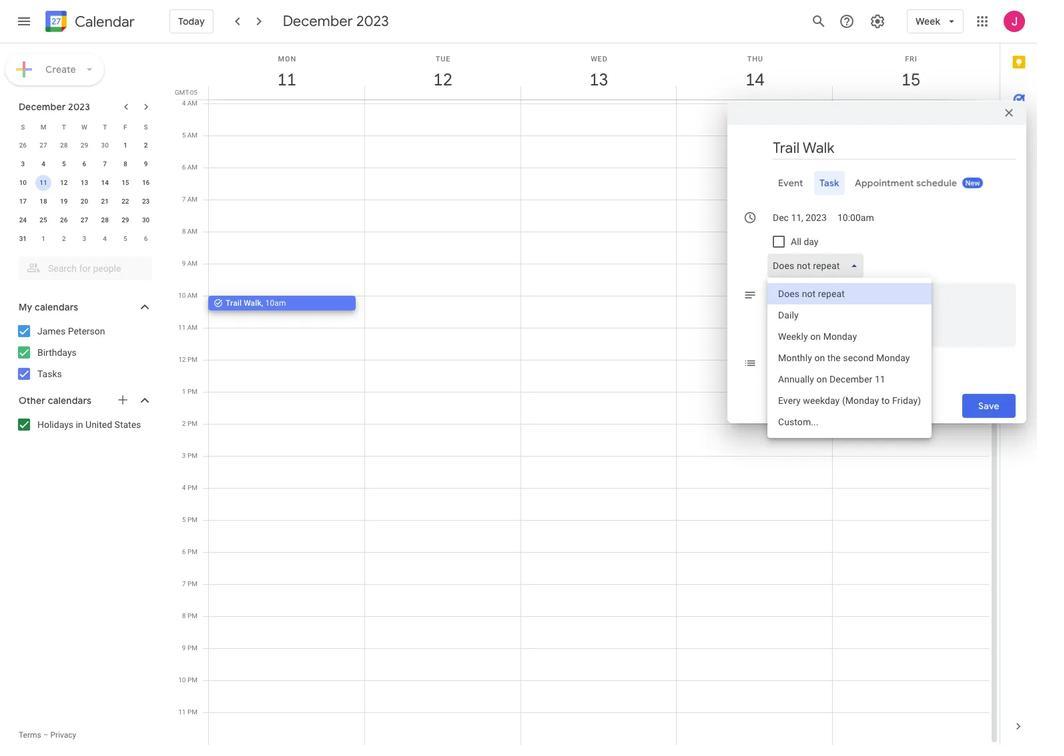 Task type: locate. For each thing, give the bounding box(es) containing it.
row down the november 29 element on the top of the page
[[13, 155, 156, 174]]

0 horizontal spatial t
[[62, 123, 66, 131]]

0 vertical spatial 3
[[21, 160, 25, 168]]

11
[[277, 69, 296, 91], [40, 179, 47, 186], [178, 324, 186, 331], [178, 708, 186, 716]]

2 horizontal spatial 12
[[433, 69, 452, 91]]

december 2023 grid
[[13, 118, 156, 248]]

other
[[19, 395, 46, 407]]

7 down november 30 element
[[103, 160, 107, 168]]

row up the november 29 element on the top of the page
[[13, 118, 156, 136]]

3 down 27 element
[[83, 235, 86, 242]]

Start date text field
[[773, 209, 827, 225]]

0 vertical spatial 28
[[60, 142, 68, 149]]

6 for 6 am
[[182, 164, 186, 171]]

10 pm
[[178, 676, 198, 684]]

30
[[101, 142, 109, 149], [142, 216, 150, 224]]

2 row from the top
[[13, 136, 156, 155]]

30 for november 30 element
[[101, 142, 109, 149]]

10 for 10
[[19, 179, 27, 186]]

15
[[901, 69, 920, 91], [122, 179, 129, 186]]

13 down wed
[[589, 69, 608, 91]]

18 element
[[35, 194, 51, 210]]

15 link
[[896, 65, 927, 95]]

28 for "november 28" element
[[60, 142, 68, 149]]

1 horizontal spatial 30
[[142, 216, 150, 224]]

2 up 16
[[144, 142, 148, 149]]

2 vertical spatial 12
[[178, 356, 186, 363]]

7 pm from the top
[[188, 548, 198, 556]]

calendars up james
[[35, 301, 78, 313]]

29 down the 22 element
[[122, 216, 129, 224]]

t up "november 28" element
[[62, 123, 66, 131]]

1 vertical spatial 1
[[42, 235, 45, 242]]

all day
[[791, 236, 819, 247]]

28 down the 21 element
[[101, 216, 109, 224]]

0 horizontal spatial 14
[[101, 179, 109, 186]]

8 am from the top
[[187, 324, 198, 331]]

5 for 5 pm
[[182, 516, 186, 524]]

3 up the '4 pm' on the bottom
[[182, 452, 186, 459]]

4
[[182, 99, 186, 107], [42, 160, 45, 168], [103, 235, 107, 242], [182, 484, 186, 491]]

1 vertical spatial 30
[[142, 216, 150, 224]]

9 up 10 pm
[[182, 644, 186, 652]]

9 for 9 am
[[182, 260, 186, 267]]

pm for 9 pm
[[188, 644, 198, 652]]

0 horizontal spatial 1
[[42, 235, 45, 242]]

am down 05
[[187, 99, 198, 107]]

0 horizontal spatial 27
[[40, 142, 47, 149]]

calendars up in
[[48, 395, 92, 407]]

1 vertical spatial 29
[[122, 216, 129, 224]]

None field
[[768, 253, 870, 277]]

5 pm from the top
[[188, 484, 198, 491]]

29 down w
[[81, 142, 88, 149]]

am for 9 am
[[187, 260, 198, 267]]

10 up 17
[[19, 179, 27, 186]]

am down 8 am
[[187, 260, 198, 267]]

31
[[19, 235, 27, 242]]

1 for january 1 element
[[42, 235, 45, 242]]

11 for the 11 element
[[40, 179, 47, 186]]

5 up '6 am'
[[182, 132, 186, 139]]

december up mon
[[283, 12, 353, 31]]

am for 11 am
[[187, 324, 198, 331]]

6 down the 5 am
[[182, 164, 186, 171]]

1 horizontal spatial 15
[[901, 69, 920, 91]]

0 vertical spatial 14
[[745, 69, 764, 91]]

12 down 11 am
[[178, 356, 186, 363]]

19
[[60, 198, 68, 205]]

am up '6 am'
[[187, 132, 198, 139]]

2 horizontal spatial 1
[[182, 388, 186, 395]]

3 pm from the top
[[188, 420, 198, 427]]

in
[[76, 419, 83, 430]]

december
[[283, 12, 353, 31], [19, 101, 66, 113]]

30 down 23 'element' on the top left of page
[[142, 216, 150, 224]]

pm up the 8 pm
[[188, 580, 198, 588]]

schedule
[[917, 177, 958, 189]]

26 left november 27 element
[[19, 142, 27, 149]]

0 vertical spatial 12
[[433, 69, 452, 91]]

calendars inside my calendars dropdown button
[[35, 301, 78, 313]]

pm up 1 pm at bottom
[[188, 356, 198, 363]]

7
[[103, 160, 107, 168], [182, 196, 186, 203], [182, 580, 186, 588]]

wed 13
[[589, 55, 608, 91]]

8 down 7 am
[[182, 228, 186, 235]]

7 for 7 pm
[[182, 580, 186, 588]]

23 element
[[138, 194, 154, 210]]

am down 7 am
[[187, 228, 198, 235]]

30 element
[[138, 212, 154, 228]]

pm down 3 pm
[[188, 484, 198, 491]]

custom... option
[[768, 411, 932, 432]]

am up 12 pm at top left
[[187, 324, 198, 331]]

2 s from the left
[[144, 123, 148, 131]]

4 down gmt-
[[182, 99, 186, 107]]

6 pm
[[182, 548, 198, 556]]

today
[[178, 15, 205, 27]]

7 up the 8 pm
[[182, 580, 186, 588]]

11 inside mon 11
[[277, 69, 296, 91]]

14 down thu
[[745, 69, 764, 91]]

2 vertical spatial 9
[[182, 644, 186, 652]]

november 26 element
[[15, 138, 31, 154]]

pm
[[188, 356, 198, 363], [188, 388, 198, 395], [188, 420, 198, 427], [188, 452, 198, 459], [188, 484, 198, 491], [188, 516, 198, 524], [188, 548, 198, 556], [188, 580, 198, 588], [188, 612, 198, 620], [188, 644, 198, 652], [188, 676, 198, 684], [188, 708, 198, 716]]

7 down '6 am'
[[182, 196, 186, 203]]

am
[[187, 99, 198, 107], [187, 132, 198, 139], [187, 164, 198, 171], [187, 196, 198, 203], [187, 228, 198, 235], [187, 260, 198, 267], [187, 292, 198, 299], [187, 324, 198, 331]]

other calendars button
[[3, 390, 166, 411]]

row group
[[13, 136, 156, 248]]

28
[[60, 142, 68, 149], [101, 216, 109, 224]]

11 down mon
[[277, 69, 296, 91]]

6 down 30 element
[[144, 235, 148, 242]]

15 inside column header
[[901, 69, 920, 91]]

0 vertical spatial 29
[[81, 142, 88, 149]]

16 element
[[138, 175, 154, 191]]

1 vertical spatial december
[[19, 101, 66, 113]]

2 vertical spatial 3
[[182, 452, 186, 459]]

12 inside december 2023 "grid"
[[60, 179, 68, 186]]

calendars inside other calendars dropdown button
[[48, 395, 92, 407]]

10 for 10 pm
[[178, 676, 186, 684]]

1 horizontal spatial s
[[144, 123, 148, 131]]

calendars
[[35, 301, 78, 313], [48, 395, 92, 407]]

9 pm
[[182, 644, 198, 652]]

8 for 8 am
[[182, 228, 186, 235]]

30 right the november 29 element on the top of the page
[[101, 142, 109, 149]]

1 horizontal spatial 26
[[60, 216, 68, 224]]

6 row from the top
[[13, 211, 156, 230]]

9 up 10 am
[[182, 260, 186, 267]]

2 down 26 element
[[62, 235, 66, 242]]

1 horizontal spatial 14
[[745, 69, 764, 91]]

1 horizontal spatial december 2023
[[283, 12, 389, 31]]

support image
[[839, 13, 855, 29]]

6 pm from the top
[[188, 516, 198, 524]]

12 element
[[56, 175, 72, 191]]

monthly on the second monday option
[[768, 347, 932, 368]]

1 vertical spatial 12
[[60, 179, 68, 186]]

5 for 5 am
[[182, 132, 186, 139]]

8 down 7 pm
[[182, 612, 186, 620]]

row containing 17
[[13, 192, 156, 211]]

5 down 29 element
[[124, 235, 127, 242]]

am down the 5 am
[[187, 164, 198, 171]]

27 for november 27 element
[[40, 142, 47, 149]]

29
[[81, 142, 88, 149], [122, 216, 129, 224]]

am down the 9 am
[[187, 292, 198, 299]]

1 vertical spatial 8
[[182, 228, 186, 235]]

1 vertical spatial 2023
[[68, 101, 90, 113]]

1 horizontal spatial 2
[[144, 142, 148, 149]]

12 down tue
[[433, 69, 452, 91]]

2
[[144, 142, 148, 149], [62, 235, 66, 242], [182, 420, 186, 427]]

pm up the '4 pm' on the bottom
[[188, 452, 198, 459]]

6
[[83, 160, 86, 168], [182, 164, 186, 171], [144, 235, 148, 242], [182, 548, 186, 556]]

6 am from the top
[[187, 260, 198, 267]]

mon
[[278, 55, 296, 63]]

1 horizontal spatial 27
[[81, 216, 88, 224]]

1 vertical spatial 14
[[101, 179, 109, 186]]

grid containing 11
[[171, 43, 1000, 745]]

s up november 26 element
[[21, 123, 25, 131]]

2 vertical spatial 8
[[182, 612, 186, 620]]

0 vertical spatial 13
[[589, 69, 608, 91]]

0 horizontal spatial 26
[[19, 142, 27, 149]]

31 element
[[15, 231, 31, 247]]

1 t from the left
[[62, 123, 66, 131]]

1 am from the top
[[187, 99, 198, 107]]

t up november 30 element
[[103, 123, 107, 131]]

new element
[[963, 177, 984, 188]]

28 element
[[97, 212, 113, 228]]

0 vertical spatial december 2023
[[283, 12, 389, 31]]

3 am from the top
[[187, 164, 198, 171]]

5 am from the top
[[187, 228, 198, 235]]

28 for 28 element
[[101, 216, 109, 224]]

pm down 9 pm
[[188, 676, 198, 684]]

2 vertical spatial 1
[[182, 388, 186, 395]]

27 down '20' element
[[81, 216, 88, 224]]

1 horizontal spatial 12
[[178, 356, 186, 363]]

22
[[122, 198, 129, 205]]

event button
[[773, 171, 809, 195]]

1 vertical spatial 13
[[81, 179, 88, 186]]

6 for january 6 element
[[144, 235, 148, 242]]

terms – privacy
[[19, 731, 76, 740]]

2 inside grid
[[182, 420, 186, 427]]

11 pm from the top
[[188, 676, 198, 684]]

calendars for other calendars
[[48, 395, 92, 407]]

0 horizontal spatial 15
[[122, 179, 129, 186]]

4 pm from the top
[[188, 452, 198, 459]]

15 down the "fri"
[[901, 69, 920, 91]]

row containing 10
[[13, 174, 156, 192]]

6 up 7 pm
[[182, 548, 186, 556]]

27 down m on the top left of the page
[[40, 142, 47, 149]]

0 horizontal spatial 30
[[101, 142, 109, 149]]

28 left the november 29 element on the top of the page
[[60, 142, 68, 149]]

0 vertical spatial 7
[[103, 160, 107, 168]]

18
[[40, 198, 47, 205]]

0 vertical spatial calendars
[[35, 301, 78, 313]]

pm for 8 pm
[[188, 612, 198, 620]]

6 down the november 29 element on the top of the page
[[83, 160, 86, 168]]

2 vertical spatial 10
[[178, 676, 186, 684]]

0 vertical spatial december
[[283, 12, 353, 31]]

december 2023 up mon
[[283, 12, 389, 31]]

10
[[19, 179, 27, 186], [178, 292, 186, 299], [178, 676, 186, 684]]

terms link
[[19, 731, 41, 740]]

2 vertical spatial 2
[[182, 420, 186, 427]]

26 down 19 element
[[60, 216, 68, 224]]

1 pm from the top
[[188, 356, 198, 363]]

29 for the november 29 element on the top of the page
[[81, 142, 88, 149]]

7 am from the top
[[187, 292, 198, 299]]

3 down november 26 element
[[21, 160, 25, 168]]

0 horizontal spatial 12
[[60, 179, 68, 186]]

3 for january 3 element
[[83, 235, 86, 242]]

26
[[19, 142, 27, 149], [60, 216, 68, 224]]

0 vertical spatial 1
[[124, 142, 127, 149]]

0 horizontal spatial 2
[[62, 235, 66, 242]]

row containing 24
[[13, 211, 156, 230]]

10 up '11 pm'
[[178, 676, 186, 684]]

1 vertical spatial 26
[[60, 216, 68, 224]]

2 horizontal spatial 2
[[182, 420, 186, 427]]

7 row from the top
[[13, 230, 156, 248]]

4 pm
[[182, 484, 198, 491]]

row
[[13, 118, 156, 136], [13, 136, 156, 155], [13, 155, 156, 174], [13, 174, 156, 192], [13, 192, 156, 211], [13, 211, 156, 230], [13, 230, 156, 248]]

10 up 11 am
[[178, 292, 186, 299]]

event
[[779, 177, 804, 189]]

15 up 22
[[122, 179, 129, 186]]

1 horizontal spatial t
[[103, 123, 107, 131]]

2 pm from the top
[[188, 388, 198, 395]]

2 horizontal spatial 3
[[182, 452, 186, 459]]

1 inside grid
[[182, 388, 186, 395]]

21 element
[[97, 194, 113, 210]]

december 2023
[[283, 12, 389, 31], [19, 101, 90, 113]]

m
[[41, 123, 46, 131]]

pm for 3 pm
[[188, 452, 198, 459]]

1 vertical spatial 27
[[81, 216, 88, 224]]

0 horizontal spatial december 2023
[[19, 101, 90, 113]]

23
[[142, 198, 150, 205]]

12 link
[[428, 65, 459, 95]]

0 vertical spatial 15
[[901, 69, 920, 91]]

0 horizontal spatial s
[[21, 123, 25, 131]]

13
[[589, 69, 608, 91], [81, 179, 88, 186]]

0 horizontal spatial 13
[[81, 179, 88, 186]]

pm up 2 pm
[[188, 388, 198, 395]]

1 row from the top
[[13, 118, 156, 136]]

5 row from the top
[[13, 192, 156, 211]]

7 inside row
[[103, 160, 107, 168]]

9 for 9
[[144, 160, 148, 168]]

november 29 element
[[76, 138, 92, 154]]

1 vertical spatial 15
[[122, 179, 129, 186]]

t
[[62, 123, 66, 131], [103, 123, 107, 131]]

4 down 28 element
[[103, 235, 107, 242]]

14 inside row
[[101, 179, 109, 186]]

0 vertical spatial 9
[[144, 160, 148, 168]]

2 up 3 pm
[[182, 420, 186, 427]]

3
[[21, 160, 25, 168], [83, 235, 86, 242], [182, 452, 186, 459]]

1 horizontal spatial 2023
[[356, 12, 389, 31]]

8 up 15 element
[[124, 160, 127, 168]]

1 down the "25" element
[[42, 235, 45, 242]]

13 up 20
[[81, 179, 88, 186]]

5 down the '4 pm' on the bottom
[[182, 516, 186, 524]]

tab list
[[1001, 43, 1038, 708], [739, 171, 1016, 195]]

4 am from the top
[[187, 196, 198, 203]]

0 vertical spatial 30
[[101, 142, 109, 149]]

11 up 18
[[40, 179, 47, 186]]

14 link
[[740, 65, 771, 95]]

1 for 1 pm
[[182, 388, 186, 395]]

9 pm from the top
[[188, 612, 198, 620]]

4 down 3 pm
[[182, 484, 186, 491]]

s right f
[[144, 123, 148, 131]]

5 for january 5 element
[[124, 235, 127, 242]]

pm up 7 pm
[[188, 548, 198, 556]]

24
[[19, 216, 27, 224]]

3 row from the top
[[13, 155, 156, 174]]

1 horizontal spatial 28
[[101, 216, 109, 224]]

am down '6 am'
[[187, 196, 198, 203]]

1 horizontal spatial 3
[[83, 235, 86, 242]]

1 horizontal spatial 29
[[122, 216, 129, 224]]

6 for 6 pm
[[182, 548, 186, 556]]

12
[[433, 69, 452, 91], [60, 179, 68, 186], [178, 356, 186, 363]]

0 vertical spatial 27
[[40, 142, 47, 149]]

1 vertical spatial 28
[[101, 216, 109, 224]]

2023
[[356, 12, 389, 31], [68, 101, 90, 113]]

None search field
[[0, 251, 166, 280]]

s
[[21, 123, 25, 131], [144, 123, 148, 131]]

0 horizontal spatial december
[[19, 101, 66, 113]]

13 inside 13 'element'
[[81, 179, 88, 186]]

calendar element
[[43, 8, 135, 37]]

other calendars
[[19, 395, 92, 407]]

0 vertical spatial 10
[[19, 179, 27, 186]]

30 for 30 element
[[142, 216, 150, 224]]

Search for people text field
[[27, 256, 144, 280]]

10 inside "10" element
[[19, 179, 27, 186]]

1
[[124, 142, 127, 149], [42, 235, 45, 242], [182, 388, 186, 395]]

0 horizontal spatial 29
[[81, 142, 88, 149]]

24 element
[[15, 212, 31, 228]]

0 vertical spatial 2023
[[356, 12, 389, 31]]

december up m on the top left of the page
[[19, 101, 66, 113]]

0 horizontal spatial 28
[[60, 142, 68, 149]]

settings menu image
[[870, 13, 886, 29]]

row down 27 element
[[13, 230, 156, 248]]

pm down the 8 pm
[[188, 644, 198, 652]]

11 down 10 am
[[178, 324, 186, 331]]

0 vertical spatial 26
[[19, 142, 27, 149]]

privacy
[[50, 731, 76, 740]]

row containing s
[[13, 118, 156, 136]]

1 down f
[[124, 142, 127, 149]]

december 2023 up m on the top left of the page
[[19, 101, 90, 113]]

14
[[745, 69, 764, 91], [101, 179, 109, 186]]

row down '20' element
[[13, 211, 156, 230]]

12 pm from the top
[[188, 708, 198, 716]]

recurrence list box
[[768, 277, 932, 438]]

10 pm from the top
[[188, 644, 198, 652]]

row up 20
[[13, 174, 156, 192]]

8 inside row
[[124, 160, 127, 168]]

11 down 10 pm
[[178, 708, 186, 716]]

7 am
[[182, 196, 198, 203]]

pm down 10 pm
[[188, 708, 198, 716]]

9 inside row
[[144, 160, 148, 168]]

11 column header
[[208, 43, 365, 99]]

1 vertical spatial 3
[[83, 235, 86, 242]]

8 pm from the top
[[188, 580, 198, 588]]

calendars for my calendars
[[35, 301, 78, 313]]

14 up the 21 at left top
[[101, 179, 109, 186]]

pm for 10 pm
[[188, 676, 198, 684]]

11 inside cell
[[40, 179, 47, 186]]

0 vertical spatial 8
[[124, 160, 127, 168]]

am for 5 am
[[187, 132, 198, 139]]

1 down 12 pm at top left
[[182, 388, 186, 395]]

4 row from the top
[[13, 174, 156, 192]]

pm down 7 pm
[[188, 612, 198, 620]]

1 horizontal spatial december
[[283, 12, 353, 31]]

1 horizontal spatial 13
[[589, 69, 608, 91]]

1 vertical spatial calendars
[[48, 395, 92, 407]]

row down 13 'element'
[[13, 192, 156, 211]]

1 vertical spatial 9
[[182, 260, 186, 267]]

1 vertical spatial 10
[[178, 292, 186, 299]]

row containing 31
[[13, 230, 156, 248]]

1 inside january 1 element
[[42, 235, 45, 242]]

pm down the '4 pm' on the bottom
[[188, 516, 198, 524]]

9 up 16
[[144, 160, 148, 168]]

2 vertical spatial 7
[[182, 580, 186, 588]]

12 up 19
[[60, 179, 68, 186]]

1 vertical spatial 2
[[62, 235, 66, 242]]

row down w
[[13, 136, 156, 155]]

1 vertical spatial 7
[[182, 196, 186, 203]]

1 vertical spatial december 2023
[[19, 101, 90, 113]]

grid
[[171, 43, 1000, 745]]

2 am from the top
[[187, 132, 198, 139]]

pm for 4 pm
[[188, 484, 198, 491]]

12 for 12 pm
[[178, 356, 186, 363]]

am for 10 am
[[187, 292, 198, 299]]

pm up 3 pm
[[188, 420, 198, 427]]



Task type: describe. For each thing, give the bounding box(es) containing it.
pm for 6 pm
[[188, 548, 198, 556]]

26 for 26 element
[[60, 216, 68, 224]]

0 vertical spatial 2
[[144, 142, 148, 149]]

states
[[115, 419, 141, 430]]

29 for 29 element
[[122, 216, 129, 224]]

birthdays
[[37, 347, 77, 358]]

united
[[86, 419, 112, 430]]

19 element
[[56, 194, 72, 210]]

4 down november 27 element
[[42, 160, 45, 168]]

13 link
[[584, 65, 615, 95]]

mon 11
[[277, 55, 296, 91]]

0 horizontal spatial 2023
[[68, 101, 90, 113]]

4 for 4 pm
[[182, 484, 186, 491]]

am for 8 am
[[187, 228, 198, 235]]

november 27 element
[[35, 138, 51, 154]]

every weekday (monday to friday) option
[[768, 390, 932, 411]]

5 am
[[182, 132, 198, 139]]

10 for 10 am
[[178, 292, 186, 299]]

17 element
[[15, 194, 31, 210]]

tab list containing event
[[739, 171, 1016, 195]]

pm for 11 pm
[[188, 708, 198, 716]]

create button
[[5, 53, 104, 85]]

10am
[[265, 298, 286, 308]]

25
[[40, 216, 47, 224]]

terms
[[19, 731, 41, 740]]

15 element
[[117, 175, 133, 191]]

13 column header
[[521, 43, 677, 99]]

thu 14
[[745, 55, 764, 91]]

week
[[916, 15, 941, 27]]

today button
[[170, 5, 213, 37]]

trail
[[226, 298, 242, 308]]

27 element
[[76, 212, 92, 228]]

22 element
[[117, 194, 133, 210]]

0 horizontal spatial 3
[[21, 160, 25, 168]]

walk
[[244, 298, 262, 308]]

1 horizontal spatial 1
[[124, 142, 127, 149]]

january 5 element
[[117, 231, 133, 247]]

pm for 5 pm
[[188, 516, 198, 524]]

Add description text field
[[768, 288, 1016, 336]]

new
[[966, 179, 981, 187]]

tue
[[436, 55, 451, 63]]

all
[[791, 236, 802, 247]]

2 pm
[[182, 420, 198, 427]]

11 link
[[272, 65, 302, 95]]

20
[[81, 198, 88, 205]]

14 column header
[[677, 43, 833, 99]]

my
[[19, 301, 32, 313]]

4 for january 4 element
[[103, 235, 107, 242]]

10 element
[[15, 175, 31, 191]]

11 for 11 am
[[178, 324, 186, 331]]

8 for 8 pm
[[182, 612, 186, 620]]

holidays in united states
[[37, 419, 141, 430]]

25 element
[[35, 212, 51, 228]]

05
[[190, 89, 198, 96]]

12 for 12 element
[[60, 179, 68, 186]]

12 inside column header
[[433, 69, 452, 91]]

calendar
[[75, 12, 135, 31]]

f
[[124, 123, 127, 131]]

fri
[[906, 55, 918, 63]]

january 1 element
[[35, 231, 51, 247]]

james peterson
[[37, 326, 105, 337]]

daily option
[[768, 304, 932, 326]]

8 pm
[[182, 612, 198, 620]]

january 6 element
[[138, 231, 154, 247]]

row group containing 26
[[13, 136, 156, 248]]

task
[[820, 177, 840, 189]]

am for 7 am
[[187, 196, 198, 203]]

8 for 8
[[124, 160, 127, 168]]

does not repeat option
[[768, 283, 932, 304]]

–
[[43, 731, 48, 740]]

thu
[[748, 55, 764, 63]]

26 for november 26 element
[[19, 142, 27, 149]]

11 for 11 pm
[[178, 708, 186, 716]]

james
[[37, 326, 66, 337]]

calendar heading
[[72, 12, 135, 31]]

5 down "november 28" element
[[62, 160, 66, 168]]

16
[[142, 179, 150, 186]]

row containing 3
[[13, 155, 156, 174]]

trail walk , 10am
[[226, 298, 286, 308]]

week button
[[908, 5, 964, 37]]

12 column header
[[364, 43, 521, 99]]

main drawer image
[[16, 13, 32, 29]]

tue 12
[[433, 55, 452, 91]]

11 cell
[[33, 174, 54, 192]]

9 for 9 pm
[[182, 644, 186, 652]]

14 element
[[97, 175, 113, 191]]

7 for 7
[[103, 160, 107, 168]]

,
[[262, 298, 263, 308]]

27 for 27 element
[[81, 216, 88, 224]]

fri 15
[[901, 55, 920, 91]]

my calendars list
[[3, 321, 166, 385]]

17
[[19, 198, 27, 205]]

5 pm
[[182, 516, 198, 524]]

wed
[[591, 55, 608, 63]]

day
[[804, 236, 819, 247]]

2 for january 2 element
[[62, 235, 66, 242]]

pm for 7 pm
[[188, 580, 198, 588]]

am for 6 am
[[187, 164, 198, 171]]

peterson
[[68, 326, 105, 337]]

pm for 1 pm
[[188, 388, 198, 395]]

8 am
[[182, 228, 198, 235]]

privacy link
[[50, 731, 76, 740]]

Add title text field
[[773, 138, 1016, 158]]

11 element
[[35, 175, 51, 191]]

gmt-
[[175, 89, 190, 96]]

20 element
[[76, 194, 92, 210]]

holidays
[[37, 419, 73, 430]]

13 inside wed 13
[[589, 69, 608, 91]]

am for 4 am
[[187, 99, 198, 107]]

11 am
[[178, 324, 198, 331]]

4 for 4 am
[[182, 99, 186, 107]]

create
[[45, 63, 76, 75]]

6 am
[[182, 164, 198, 171]]

12 pm
[[178, 356, 198, 363]]

tasks
[[37, 369, 62, 379]]

21
[[101, 198, 109, 205]]

Start time text field
[[838, 209, 875, 225]]

7 pm
[[182, 580, 198, 588]]

my calendars button
[[3, 296, 166, 318]]

january 4 element
[[97, 231, 113, 247]]

26 element
[[56, 212, 72, 228]]

november 30 element
[[97, 138, 113, 154]]

annually on december 11 option
[[768, 368, 932, 390]]

pm for 12 pm
[[188, 356, 198, 363]]

13 element
[[76, 175, 92, 191]]

15 inside row group
[[122, 179, 129, 186]]

task button
[[814, 171, 845, 195]]

w
[[81, 123, 87, 131]]

pm for 2 pm
[[188, 420, 198, 427]]

3 pm
[[182, 452, 198, 459]]

appointment
[[856, 177, 915, 189]]

2 for 2 pm
[[182, 420, 186, 427]]

1 pm
[[182, 388, 198, 395]]

appointment schedule
[[856, 177, 958, 189]]

my calendars
[[19, 301, 78, 313]]

january 2 element
[[56, 231, 72, 247]]

10 am
[[178, 292, 198, 299]]

gmt-05
[[175, 89, 198, 96]]

3 for 3 pm
[[182, 452, 186, 459]]

4 am
[[182, 99, 198, 107]]

1 s from the left
[[21, 123, 25, 131]]

14 inside column header
[[745, 69, 764, 91]]

2 t from the left
[[103, 123, 107, 131]]

9 am
[[182, 260, 198, 267]]

7 for 7 am
[[182, 196, 186, 203]]

january 3 element
[[76, 231, 92, 247]]

11 pm
[[178, 708, 198, 716]]

november 28 element
[[56, 138, 72, 154]]

15 column header
[[833, 43, 990, 99]]

weekly on monday option
[[768, 326, 932, 347]]

29 element
[[117, 212, 133, 228]]

row containing 26
[[13, 136, 156, 155]]

add other calendars image
[[116, 393, 130, 407]]



Task type: vqa. For each thing, say whether or not it's contained in the screenshot.
topmost the for
no



